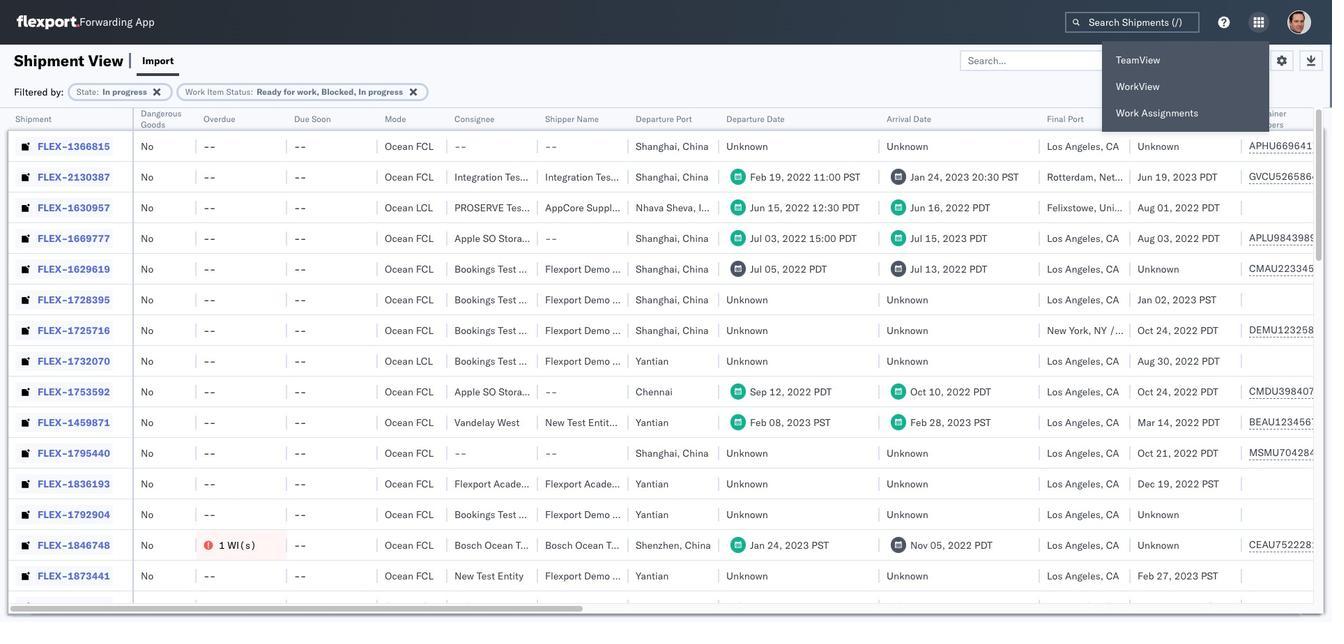 Task type: describe. For each thing, give the bounding box(es) containing it.
test for flex-1629619
[[498, 263, 517, 275]]

10 los angeles, ca from the top
[[1048, 508, 1120, 521]]

15, for jun
[[768, 201, 783, 214]]

filtered
[[14, 85, 48, 98]]

11:00
[[814, 171, 841, 183]]

proserve
[[455, 201, 504, 214]]

3 los angeles, ca from the top
[[1048, 263, 1120, 275]]

lcl for proserve
[[416, 201, 433, 214]]

felixstowe, united kingdom
[[1048, 201, 1171, 214]]

united
[[1100, 201, 1130, 214]]

china for msmu7042848
[[683, 447, 709, 459]]

import
[[142, 54, 174, 67]]

ocean lcl for proserve
[[385, 201, 433, 214]]

flex- for 1854269
[[38, 600, 68, 613]]

10 ca from the top
[[1107, 508, 1120, 521]]

ca for 24,
[[1107, 385, 1120, 398]]

flexport academy (us) inc.
[[455, 477, 581, 490]]

1 bosch ocean test from the left
[[455, 539, 535, 551]]

china for aplu9843989
[[683, 232, 709, 244]]

flex-1795440
[[38, 447, 110, 459]]

5 co. from the top
[[650, 508, 663, 521]]

final
[[1048, 114, 1066, 124]]

resize handle column header for shipment
[[116, 108, 133, 622]]

los angeles, ca for 19,
[[1048, 477, 1120, 490]]

jan for jan 24, 2023 pst
[[751, 539, 765, 551]]

jun for jun 15, 2022 12:30 pdt
[[751, 201, 766, 214]]

ocean for 1873441
[[385, 570, 414, 582]]

aug for aug 03, 2022 pdt
[[1138, 232, 1156, 244]]

(us)
[[537, 477, 562, 490]]

container numbers
[[1250, 108, 1287, 130]]

mode
[[385, 114, 406, 124]]

ceau7522281,
[[1250, 538, 1322, 551]]

1 los angeles, ca from the top
[[1048, 140, 1120, 152]]

los for 27,
[[1048, 570, 1063, 582]]

west
[[498, 416, 520, 429]]

flex-1846748
[[38, 539, 110, 551]]

proserve test account
[[455, 201, 565, 214]]

feb 19, 2022 11:00 pst
[[751, 171, 861, 183]]

flex-1753592 button
[[15, 382, 113, 401]]

nj
[[1158, 324, 1169, 337]]

new york, ny / newark, nj
[[1048, 324, 1169, 337]]

felixstowe,
[[1048, 201, 1097, 214]]

2
[[617, 416, 623, 429]]

forwarding
[[80, 16, 133, 29]]

1
[[219, 539, 225, 551]]

flexport demo shipper co. for nov
[[545, 600, 663, 613]]

departure date button
[[720, 111, 866, 125]]

appcore supply ltd
[[545, 201, 634, 214]]

flex-1846748 button
[[15, 535, 113, 555]]

yantian for dec
[[636, 477, 669, 490]]

15, for jul
[[926, 232, 941, 244]]

1 flexport demo shipper co. from the top
[[545, 263, 663, 275]]

jun 19, 2023 pdt
[[1138, 171, 1218, 183]]

shipper for flex-1854269
[[613, 600, 647, 613]]

feb 27, 2023 pst
[[1138, 570, 1219, 582]]

los for 21,
[[1048, 447, 1063, 459]]

flex- for 1629619
[[38, 263, 68, 275]]

flex-1795440 button
[[15, 443, 113, 463]]

flex-1836193
[[38, 477, 110, 490]]

10 los from the top
[[1048, 508, 1063, 521]]

los angeles, ca for 27,
[[1048, 570, 1120, 582]]

aphu6696417
[[1250, 140, 1319, 152]]

flex-1366815 button
[[15, 136, 113, 156]]

new test entity
[[455, 570, 524, 582]]

view
[[88, 51, 123, 70]]

20:30
[[973, 171, 1000, 183]]

quoted delivery date
[[1138, 108, 1199, 130]]

d
[[1327, 262, 1333, 275]]

port for departure port
[[677, 114, 692, 124]]

flex-2130387 button
[[15, 167, 113, 187]]

2023 for jul 15, 2023 pdt
[[943, 232, 968, 244]]

oct for demu1232588
[[1138, 324, 1154, 337]]

arrival
[[887, 114, 912, 124]]

flexport for flex-1728395
[[545, 293, 582, 306]]

ca for 21,
[[1107, 447, 1120, 459]]

Search... text field
[[960, 50, 1112, 71]]

flex-1459871 button
[[15, 413, 113, 432]]

flex- for 2130387
[[38, 171, 68, 183]]

ceau7522281, hl
[[1250, 538, 1333, 551]]

aug for aug 30, 2022 pdt
[[1138, 355, 1156, 367]]

for
[[284, 86, 295, 97]]

11 los angeles, ca from the top
[[1048, 539, 1120, 551]]

1854269
[[68, 600, 110, 613]]

feb for feb 08, 2023 pst
[[751, 416, 767, 429]]

4 resize handle column header from the left
[[361, 108, 378, 622]]

forwarding app link
[[17, 15, 155, 29]]

flexport for flex-1732070
[[545, 355, 582, 367]]

workview link
[[1103, 73, 1270, 100]]

1 co. from the top
[[650, 263, 663, 275]]

flex-1873441 button
[[15, 566, 113, 586]]

28, for feb
[[930, 416, 945, 429]]

shanghai, china for 19,
[[636, 171, 709, 183]]

new for new test entity
[[455, 570, 474, 582]]

dangerous goods button
[[134, 105, 192, 130]]

1732070
[[68, 355, 110, 367]]

081801
[[499, 600, 536, 613]]

aug for aug 01, 2022 pdt
[[1138, 201, 1156, 214]]

2 bosch from the left
[[545, 539, 573, 551]]

flex- for 1753592
[[38, 385, 68, 398]]

china for ceau7522281, hl
[[685, 539, 711, 551]]

4 shanghai, china from the top
[[636, 263, 709, 275]]

name
[[577, 114, 599, 124]]

beau1234567, bo
[[1250, 416, 1333, 428]]

flex- for 1728395
[[38, 293, 68, 306]]

11 ca from the top
[[1107, 539, 1120, 551]]

bo
[[1324, 416, 1333, 428]]

hl
[[1324, 538, 1333, 551]]

21,
[[1157, 447, 1172, 459]]

status
[[226, 86, 251, 97]]

flex-1792904 button
[[15, 505, 113, 524]]

19, for dec
[[1158, 477, 1173, 490]]

1 shanghai, china from the top
[[636, 140, 709, 152]]

1725716
[[68, 324, 110, 337]]

mar 14, 2022 pdt
[[1138, 416, 1221, 429]]

yantian for feb
[[636, 570, 669, 582]]

flex-1725716
[[38, 324, 110, 337]]

fcl for flex-1366815
[[416, 140, 434, 152]]

2 bosch ocean test from the left
[[545, 539, 625, 551]]

china for gvcu5265864
[[683, 171, 709, 183]]

yantian for nov
[[636, 600, 669, 613]]

flex-1873441
[[38, 570, 110, 582]]

los angeles, ca for 14,
[[1048, 416, 1120, 429]]

shipper inside 'button'
[[545, 114, 575, 124]]

1 in from the left
[[103, 86, 110, 97]]

use) for chennai
[[580, 385, 605, 398]]

inc.
[[565, 477, 581, 490]]

fcl for flex-1795440
[[416, 447, 434, 459]]

ocean for 1669777
[[385, 232, 414, 244]]

4 yantian from the top
[[636, 508, 669, 521]]

beau1234567,
[[1250, 416, 1321, 428]]

1459871
[[68, 416, 110, 429]]

1 demo from the top
[[585, 263, 610, 275]]

item
[[207, 86, 224, 97]]

flex- for 1836193
[[38, 477, 68, 490]]

test for flex-1630957
[[507, 201, 525, 214]]

resize handle column header for mode
[[431, 108, 448, 622]]

no for flex-2130387
[[141, 171, 154, 183]]

pst for jan 24, 2023 pst
[[812, 539, 829, 551]]

work item status : ready for work, blocked, in progress
[[185, 86, 403, 97]]

fcl for flex-1725716
[[416, 324, 434, 337]]

flex-1792904
[[38, 508, 110, 521]]

fcl for flex-1459871
[[416, 416, 434, 429]]

4 shanghai, from the top
[[636, 263, 681, 275]]

work for work item status : ready for work, blocked, in progress
[[185, 86, 205, 97]]

flexport demo shipper co. for aug
[[545, 355, 663, 367]]

11 angeles, from the top
[[1066, 539, 1104, 551]]

oct 24, 2022 pdt for new york, ny / newark, nj
[[1138, 324, 1219, 337]]

los angeles, ca for 21,
[[1048, 447, 1120, 459]]

chennai
[[636, 385, 673, 398]]

flexport for flex-1873441
[[545, 570, 582, 582]]

fcl for flex-1792904
[[416, 508, 434, 521]]

pst for dec 19, 2022 pst
[[1203, 477, 1220, 490]]

ocean for 1459871
[[385, 416, 414, 429]]

assignments
[[1142, 107, 1199, 119]]

2 : from the left
[[251, 86, 253, 97]]

no for flex-1846748
[[141, 539, 154, 551]]

shanghai, china for 21,
[[636, 447, 709, 459]]

10,
[[929, 385, 945, 398]]

china for aphu6696417
[[683, 140, 709, 152]]

los for 30,
[[1048, 355, 1063, 367]]

state
[[76, 86, 96, 97]]

flex-1854269 button
[[15, 597, 113, 616]]

angeles, for 03,
[[1066, 232, 1104, 244]]

1 los from the top
[[1048, 140, 1063, 152]]

2023 for feb 27, 2023 pst
[[1175, 570, 1199, 582]]

5 flexport demo shipper co. from the top
[[545, 508, 663, 521]]

5 demo from the top
[[585, 508, 610, 521]]

resize handle column header for consignee
[[522, 108, 538, 622]]

work assignments
[[1117, 107, 1199, 119]]

shanghai, for 24,
[[636, 324, 681, 337]]

demo for nov
[[585, 600, 610, 613]]

consignee for flex-1728395
[[519, 293, 566, 306]]

nov for nov 28, 2022 pst
[[1138, 600, 1156, 613]]

flex-1854269
[[38, 600, 110, 613]]

flex- for 1873441
[[38, 570, 68, 582]]

state : in progress
[[76, 86, 147, 97]]

dangerous goods
[[141, 108, 182, 130]]

shenzhen, china
[[636, 539, 711, 551]]

consignee for flex-1792904
[[519, 508, 566, 521]]

academy for (sz)
[[585, 477, 625, 490]]

fcl for flex-1846748
[[416, 539, 434, 551]]

consignee inside the 'consignee' button
[[455, 114, 495, 124]]

12,
[[770, 385, 785, 398]]

flex-1836193 button
[[15, 474, 113, 493]]

1 ca from the top
[[1107, 140, 1120, 152]]

pst for jan 02, 2023 pst
[[1200, 293, 1217, 306]]

1 angeles, from the top
[[1066, 140, 1104, 152]]

quoted delivery date button
[[1131, 105, 1229, 130]]

flex-1732070 button
[[15, 351, 113, 371]]

app
[[135, 16, 155, 29]]

3 ca from the top
[[1107, 263, 1120, 275]]

10 angeles, from the top
[[1066, 508, 1104, 521]]

dangerous
[[141, 108, 182, 119]]

jan for jan 02, 2023 pst
[[1138, 293, 1153, 306]]

los for 24,
[[1048, 385, 1063, 398]]

shipper for flex-1792904
[[613, 508, 647, 521]]

port for final port
[[1069, 114, 1084, 124]]

3 angeles, from the top
[[1066, 263, 1104, 275]]

27,
[[1157, 570, 1173, 582]]

3 resize handle column header from the left
[[271, 108, 287, 622]]

kingdom
[[1132, 201, 1171, 214]]

ocean fcl for flex-1459871
[[385, 416, 434, 429]]

test for flex-1732070
[[498, 355, 517, 367]]



Task type: locate. For each thing, give the bounding box(es) containing it.
1 horizontal spatial date
[[914, 114, 932, 124]]

2023 for jun 19, 2023 pdt
[[1174, 171, 1198, 183]]

flex-1630957 button
[[15, 198, 113, 217]]

6 fcl from the top
[[416, 324, 434, 337]]

1 aug from the top
[[1138, 201, 1156, 214]]

not up the new test entity 2
[[558, 385, 577, 398]]

flex- for 1795440
[[38, 447, 68, 459]]

19, right dec
[[1158, 477, 1173, 490]]

jul for jul 05, 2022 pdt
[[751, 263, 763, 275]]

14 flex- from the top
[[38, 539, 68, 551]]

bosch ocean test up new test entity
[[455, 539, 535, 551]]

work left "item"
[[185, 86, 205, 97]]

1792904
[[68, 508, 110, 521]]

jul up jul 05, 2022 pdt
[[751, 232, 763, 244]]

apple down proserve
[[455, 232, 481, 244]]

4 bookings from the top
[[455, 355, 496, 367]]

0 vertical spatial 28,
[[930, 416, 945, 429]]

28,
[[930, 416, 945, 429], [1158, 600, 1173, 613]]

1 horizontal spatial bosch ocean test
[[545, 539, 625, 551]]

5 angeles, from the top
[[1066, 355, 1104, 367]]

ocean for 1366815
[[385, 140, 414, 152]]

feb for feb 19, 2022 11:00 pst
[[751, 171, 767, 183]]

no for flex-1792904
[[141, 508, 154, 521]]

8 los from the top
[[1048, 447, 1063, 459]]

pst for feb 08, 2023 pst
[[814, 416, 831, 429]]

2023 for jan 02, 2023 pst
[[1173, 293, 1197, 306]]

angeles, for 02,
[[1066, 293, 1104, 306]]

12 ca from the top
[[1107, 570, 1120, 582]]

feb up jun 15, 2022 12:30 pdt
[[751, 171, 767, 183]]

aug
[[1138, 201, 1156, 214], [1138, 232, 1156, 244], [1138, 355, 1156, 367]]

nov 05, 2022 pdt
[[911, 539, 993, 551]]

msmu7042848
[[1250, 446, 1323, 459]]

5 resize handle column header from the left
[[431, 108, 448, 622]]

flex- inside "button"
[[38, 355, 68, 367]]

1 bosch from the left
[[455, 539, 482, 551]]

ready
[[257, 86, 282, 97]]

oct 24, 2022 pdt up aug 30, 2022 pdt
[[1138, 324, 1219, 337]]

1 03, from the left
[[765, 232, 780, 244]]

flex- down flex-1629619 button
[[38, 293, 68, 306]]

2 flexport demo shipper co. from the top
[[545, 293, 663, 306]]

1 vertical spatial jan
[[1138, 293, 1153, 306]]

3 flexport demo shipper co. from the top
[[545, 324, 663, 337]]

7 fcl from the top
[[416, 385, 434, 398]]

flex- for 1459871
[[38, 416, 68, 429]]

8 resize handle column header from the left
[[703, 108, 720, 622]]

1 : from the left
[[96, 86, 99, 97]]

consignee for flex-1725716
[[519, 324, 566, 337]]

1 vertical spatial so
[[483, 385, 496, 398]]

test for flex-1854269
[[478, 600, 497, 613]]

ocean lcl
[[385, 201, 433, 214], [385, 355, 433, 367]]

19, up jun 15, 2022 12:30 pdt
[[770, 171, 785, 183]]

oct 24, 2022 pdt down aug 30, 2022 pdt
[[1138, 385, 1219, 398]]

1 shanghai, from the top
[[636, 140, 681, 152]]

departure date
[[727, 114, 785, 124]]

china
[[683, 140, 709, 152], [683, 171, 709, 183], [683, 232, 709, 244], [683, 263, 709, 275], [683, 293, 709, 306], [683, 324, 709, 337], [683, 447, 709, 459], [685, 539, 711, 551]]

date inside quoted delivery date
[[1138, 119, 1156, 130]]

port
[[677, 114, 692, 124], [1069, 114, 1084, 124]]

departure inside button
[[727, 114, 765, 124]]

0 horizontal spatial new
[[455, 570, 474, 582]]

0 vertical spatial storage
[[499, 232, 533, 244]]

not for chennai
[[558, 385, 577, 398]]

1 vertical spatial nov
[[1138, 600, 1156, 613]]

jan 02, 2023 pst
[[1138, 293, 1217, 306]]

departure inside button
[[636, 114, 674, 124]]

0 horizontal spatial progress
[[112, 86, 147, 97]]

feb left "08,"
[[751, 416, 767, 429]]

0 horizontal spatial 28,
[[930, 416, 945, 429]]

1836193
[[68, 477, 110, 490]]

1 progress from the left
[[112, 86, 147, 97]]

demo for feb
[[585, 570, 610, 582]]

10 no from the top
[[141, 416, 154, 429]]

2 horizontal spatial new
[[1048, 324, 1067, 337]]

0 vertical spatial 05,
[[765, 263, 780, 275]]

ltd
[[620, 201, 634, 214]]

1630957
[[68, 201, 110, 214]]

academy left (us)
[[494, 477, 534, 490]]

resize handle column header for arrival date
[[1024, 108, 1041, 622]]

1 resize handle column header from the left
[[116, 108, 133, 622]]

flex-1753592
[[38, 385, 110, 398]]

bookings test consignee for flex-1725716
[[455, 324, 566, 337]]

so down proserve
[[483, 232, 496, 244]]

flex- for 1725716
[[38, 324, 68, 337]]

shanghai,
[[636, 140, 681, 152], [636, 171, 681, 183], [636, 232, 681, 244], [636, 263, 681, 275], [636, 293, 681, 306], [636, 324, 681, 337], [636, 447, 681, 459]]

1 horizontal spatial port
[[1069, 114, 1084, 124]]

6 demo from the top
[[585, 570, 610, 582]]

date down the quoted
[[1138, 119, 1156, 130]]

15, up jul 03, 2022 15:00 pdt
[[768, 201, 783, 214]]

entity up 081801
[[498, 570, 524, 582]]

feb down oct 10, 2022 pdt
[[911, 416, 928, 429]]

flex-1630957
[[38, 201, 110, 214]]

storage for chennai
[[499, 385, 533, 398]]

resize handle column header
[[116, 108, 133, 622], [180, 108, 197, 622], [271, 108, 287, 622], [361, 108, 378, 622], [431, 108, 448, 622], [522, 108, 538, 622], [612, 108, 629, 622], [703, 108, 720, 622], [864, 108, 880, 622], [1024, 108, 1041, 622], [1115, 108, 1131, 622], [1226, 108, 1243, 622]]

0 vertical spatial nov
[[911, 539, 928, 551]]

co. for jan
[[650, 293, 663, 306]]

flex- down 'flex-1669777' button
[[38, 263, 68, 275]]

1 vertical spatial aug
[[1138, 232, 1156, 244]]

2 ocean fcl from the top
[[385, 171, 434, 183]]

0 horizontal spatial departure
[[636, 114, 674, 124]]

3 los from the top
[[1048, 263, 1063, 275]]

0 vertical spatial jan
[[911, 171, 926, 183]]

oct up mar
[[1138, 385, 1154, 398]]

2023 for feb 08, 2023 pst
[[787, 416, 812, 429]]

6 shanghai, from the top
[[636, 324, 681, 337]]

3 ocean fcl from the top
[[385, 232, 434, 244]]

eloi
[[455, 600, 476, 613]]

flexport demo shipper co. for jan
[[545, 293, 663, 306]]

1 vertical spatial 28,
[[1158, 600, 1173, 613]]

1 vertical spatial ocean lcl
[[385, 355, 433, 367]]

resize handle column header for quoted delivery date
[[1226, 108, 1243, 622]]

15, up 13,
[[926, 232, 941, 244]]

flex- down 'flex-1630957' button
[[38, 232, 68, 244]]

2 vertical spatial jan
[[751, 539, 765, 551]]

oct left 21,
[[1138, 447, 1154, 459]]

jun for jun 19, 2023 pdt
[[1138, 171, 1153, 183]]

flex- down flex-1836193 button
[[38, 508, 68, 521]]

1 horizontal spatial new
[[545, 416, 565, 429]]

1366815
[[68, 140, 110, 152]]

1 horizontal spatial academy
[[585, 477, 625, 490]]

flex-1669777 button
[[15, 228, 113, 248]]

flex- down flex-1795440 button
[[38, 477, 68, 490]]

aug down kingdom
[[1138, 232, 1156, 244]]

flex- down flex-1366815 button
[[38, 171, 68, 183]]

: down view
[[96, 86, 99, 97]]

vandelay west
[[455, 416, 520, 429]]

03, up jul 05, 2022 pdt
[[765, 232, 780, 244]]

resize handle column header for departure port
[[703, 108, 720, 622]]

flexport for flex-1836193
[[545, 477, 582, 490]]

1 horizontal spatial 28,
[[1158, 600, 1173, 613]]

0 horizontal spatial 15,
[[768, 201, 783, 214]]

jul up jul 13, 2022 pdt on the right of page
[[911, 232, 923, 244]]

apple so storage (do not use) down account
[[455, 232, 605, 244]]

use) down appcore supply ltd
[[580, 232, 605, 244]]

fcl for flex-1836193
[[416, 477, 434, 490]]

demo
[[585, 263, 610, 275], [585, 293, 610, 306], [585, 324, 610, 337], [585, 355, 610, 367], [585, 508, 610, 521], [585, 570, 610, 582], [585, 600, 610, 613]]

2 03, from the left
[[1158, 232, 1173, 244]]

india
[[699, 201, 721, 214]]

1 horizontal spatial 15,
[[926, 232, 941, 244]]

14,
[[1158, 416, 1173, 429]]

Search Shipments (/) text field
[[1066, 12, 1200, 33]]

28, down 27, on the right bottom
[[1158, 600, 1173, 613]]

2 horizontal spatial jun
[[1138, 171, 1153, 183]]

19, for jun
[[1156, 171, 1171, 183]]

14 ocean fcl from the top
[[385, 600, 434, 613]]

0 horizontal spatial jan
[[751, 539, 765, 551]]

0 vertical spatial ocean lcl
[[385, 201, 433, 214]]

2 apple so storage (do not use) from the top
[[455, 385, 605, 398]]

1 vertical spatial storage
[[499, 385, 533, 398]]

flex-
[[38, 140, 68, 152], [38, 171, 68, 183], [38, 201, 68, 214], [38, 232, 68, 244], [38, 263, 68, 275], [38, 293, 68, 306], [38, 324, 68, 337], [38, 355, 68, 367], [38, 385, 68, 398], [38, 416, 68, 429], [38, 447, 68, 459], [38, 477, 68, 490], [38, 508, 68, 521], [38, 539, 68, 551], [38, 570, 68, 582], [38, 600, 68, 613]]

2 no from the top
[[141, 171, 154, 183]]

13 angeles, from the top
[[1066, 600, 1104, 613]]

1 bookings from the top
[[455, 263, 496, 275]]

2 departure from the left
[[727, 114, 765, 124]]

rotterdam,
[[1048, 171, 1097, 183]]

1 port from the left
[[677, 114, 692, 124]]

2 los from the top
[[1048, 232, 1063, 244]]

jun right india
[[751, 201, 766, 214]]

2 apple from the top
[[455, 385, 481, 398]]

03,
[[765, 232, 780, 244], [1158, 232, 1173, 244]]

7 angeles, from the top
[[1066, 416, 1104, 429]]

11 resize handle column header from the left
[[1115, 108, 1131, 622]]

16,
[[929, 201, 944, 214]]

ocean for 1792904
[[385, 508, 414, 521]]

bookings
[[455, 263, 496, 275], [455, 293, 496, 306], [455, 324, 496, 337], [455, 355, 496, 367], [455, 508, 496, 521]]

storage up west
[[499, 385, 533, 398]]

1 vertical spatial shipment
[[15, 114, 52, 124]]

feb 28, 2023 pst
[[911, 416, 992, 429]]

entity for new test entity
[[498, 570, 524, 582]]

ocean fcl for flex-1753592
[[385, 385, 434, 398]]

1 vertical spatial use)
[[580, 385, 605, 398]]

academy right inc.
[[585, 477, 625, 490]]

3 co. from the top
[[650, 324, 663, 337]]

2 use) from the top
[[580, 385, 605, 398]]

los angeles, ca
[[1048, 140, 1120, 152], [1048, 232, 1120, 244], [1048, 263, 1120, 275], [1048, 293, 1120, 306], [1048, 355, 1120, 367], [1048, 385, 1120, 398], [1048, 416, 1120, 429], [1048, 447, 1120, 459], [1048, 477, 1120, 490], [1048, 508, 1120, 521], [1048, 539, 1120, 551], [1048, 570, 1120, 582], [1048, 600, 1120, 613]]

work inside work assignments link
[[1117, 107, 1140, 119]]

fcl for flex-1669777
[[416, 232, 434, 244]]

: left "ready" in the left top of the page
[[251, 86, 253, 97]]

4 flexport demo shipper co. from the top
[[545, 355, 663, 367]]

2 vertical spatial aug
[[1138, 355, 1156, 367]]

0 horizontal spatial bosch
[[455, 539, 482, 551]]

8 fcl from the top
[[416, 416, 434, 429]]

1 vertical spatial work
[[1117, 107, 1140, 119]]

date inside departure date button
[[767, 114, 785, 124]]

jul down jul 03, 2022 15:00 pdt
[[751, 263, 763, 275]]

apple up vandelay
[[455, 385, 481, 398]]

shipment down filtered
[[15, 114, 52, 124]]

flex- for 1846748
[[38, 539, 68, 551]]

feb for feb 28, 2023 pst
[[911, 416, 928, 429]]

pst for feb 28, 2023 pst
[[974, 416, 992, 429]]

3 flex- from the top
[[38, 201, 68, 214]]

lcl for bookings
[[416, 355, 433, 367]]

ocean lcl for bookings
[[385, 355, 433, 367]]

aug left 01,
[[1138, 201, 1156, 214]]

soon
[[312, 114, 331, 124]]

2 bookings test consignee from the top
[[455, 293, 566, 306]]

new up eloi
[[455, 570, 474, 582]]

progress up mode
[[368, 86, 403, 97]]

port inside button
[[677, 114, 692, 124]]

ocean fcl for flex-1629619
[[385, 263, 434, 275]]

shipment for shipment
[[15, 114, 52, 124]]

3 aug from the top
[[1138, 355, 1156, 367]]

so up vandelay west on the left bottom of page
[[483, 385, 496, 398]]

co. for feb
[[650, 570, 663, 582]]

flex-1728395
[[38, 293, 110, 306]]

0 vertical spatial 15,
[[768, 201, 783, 214]]

0 horizontal spatial academy
[[494, 477, 534, 490]]

sep
[[751, 385, 767, 398]]

0 vertical spatial aug
[[1138, 201, 1156, 214]]

filtered by:
[[14, 85, 64, 98]]

1 horizontal spatial jun
[[911, 201, 926, 214]]

2 co. from the top
[[650, 293, 663, 306]]

ocean for 1795440
[[385, 447, 414, 459]]

date inside arrival date button
[[914, 114, 932, 124]]

19, up 01,
[[1156, 171, 1171, 183]]

1 apple from the top
[[455, 232, 481, 244]]

2 horizontal spatial date
[[1138, 119, 1156, 130]]

5 ca from the top
[[1107, 355, 1120, 367]]

shipper for flex-1732070
[[613, 355, 647, 367]]

jul left 13,
[[911, 263, 923, 275]]

use) up the new test entity 2
[[580, 385, 605, 398]]

1846748
[[68, 539, 110, 551]]

3 yantian from the top
[[636, 477, 669, 490]]

1 horizontal spatial 03,
[[1158, 232, 1173, 244]]

6 angeles, from the top
[[1066, 385, 1104, 398]]

1 academy from the left
[[494, 477, 534, 490]]

5 no from the top
[[141, 263, 154, 275]]

0 horizontal spatial :
[[96, 86, 99, 97]]

0 vertical spatial oct 24, 2022 pdt
[[1138, 324, 1219, 337]]

1 storage from the top
[[499, 232, 533, 244]]

jun left 16,
[[911, 201, 926, 214]]

1 no from the top
[[141, 140, 154, 152]]

2 progress from the left
[[368, 86, 403, 97]]

aug 03, 2022 pdt
[[1138, 232, 1221, 244]]

bookings test consignee
[[455, 263, 566, 275], [455, 293, 566, 306], [455, 324, 566, 337], [455, 355, 566, 367], [455, 508, 566, 521]]

2 fcl from the top
[[416, 171, 434, 183]]

teamview
[[1117, 54, 1161, 66]]

0 vertical spatial apple
[[455, 232, 481, 244]]

ocean fcl for flex-1728395
[[385, 293, 434, 306]]

shanghai, china
[[636, 140, 709, 152], [636, 171, 709, 183], [636, 232, 709, 244], [636, 263, 709, 275], [636, 293, 709, 306], [636, 324, 709, 337], [636, 447, 709, 459]]

netherlands
[[1100, 171, 1154, 183]]

flex- down flex-1732070 "button"
[[38, 385, 68, 398]]

flex- down flex-1728395 button
[[38, 324, 68, 337]]

flex- up flex-1836193 button
[[38, 447, 68, 459]]

1 ocean fcl from the top
[[385, 140, 434, 152]]

0 vertical spatial shipment
[[14, 51, 84, 70]]

oct left the 10,
[[911, 385, 927, 398]]

test for flex-1792904
[[498, 508, 517, 521]]

1 vertical spatial entity
[[498, 570, 524, 582]]

consignee button
[[448, 111, 525, 125]]

12 flex- from the top
[[38, 477, 68, 490]]

flex- down flex-1873441 button
[[38, 600, 68, 613]]

ca for 03,
[[1107, 232, 1120, 244]]

mar
[[1138, 416, 1156, 429]]

4 los from the top
[[1048, 293, 1063, 306]]

not down appcore
[[558, 232, 577, 244]]

1 vertical spatial 15,
[[926, 232, 941, 244]]

angeles, for 30,
[[1066, 355, 1104, 367]]

demu1232588
[[1250, 324, 1321, 336]]

date up feb 19, 2022 11:00 pst
[[767, 114, 785, 124]]

flex- inside "button"
[[38, 385, 68, 398]]

01,
[[1158, 201, 1173, 214]]

new left york,
[[1048, 324, 1067, 337]]

flex- down flex-1792904 button
[[38, 539, 68, 551]]

fcl for flex-1873441
[[416, 570, 434, 582]]

numbers
[[1250, 119, 1284, 130]]

1 vertical spatial not
[[558, 385, 577, 398]]

0 vertical spatial lcl
[[416, 201, 433, 214]]

1 vertical spatial (do
[[535, 385, 555, 398]]

0 vertical spatial work
[[185, 86, 205, 97]]

0 horizontal spatial date
[[767, 114, 785, 124]]

13 ca from the top
[[1107, 600, 1120, 613]]

1 horizontal spatial :
[[251, 86, 253, 97]]

shipper name button
[[538, 111, 615, 125]]

date right arrival
[[914, 114, 932, 124]]

final port button
[[1041, 111, 1117, 125]]

03, down 01,
[[1158, 232, 1173, 244]]

1 horizontal spatial nov
[[1138, 600, 1156, 613]]

13 los from the top
[[1048, 600, 1063, 613]]

1 flex- from the top
[[38, 140, 68, 152]]

flex- down flex-2130387 button
[[38, 201, 68, 214]]

15 flex- from the top
[[38, 570, 68, 582]]

(do
[[535, 232, 555, 244], [535, 385, 555, 398]]

flex- down flex-1725716 button
[[38, 355, 68, 367]]

1669777
[[68, 232, 110, 244]]

1 vertical spatial oct 24, 2022 pdt
[[1138, 385, 1219, 398]]

2 ocean lcl from the top
[[385, 355, 433, 367]]

jul 05, 2022 pdt
[[751, 263, 828, 275]]

angeles, for 27,
[[1066, 570, 1104, 582]]

flexport for flex-1725716
[[545, 324, 582, 337]]

work for work assignments
[[1117, 107, 1140, 119]]

departure
[[636, 114, 674, 124], [727, 114, 765, 124]]

nhava sheva, india
[[636, 201, 721, 214]]

bookings for flex-1728395
[[455, 293, 496, 306]]

2 horizontal spatial jan
[[1138, 293, 1153, 306]]

shipment up by:
[[14, 51, 84, 70]]

cmau2233454, d
[[1250, 262, 1333, 275]]

resize handle column header for departure date
[[864, 108, 880, 622]]

2023 for feb 28, 2023 pst
[[948, 416, 972, 429]]

bosch ocean test down inc.
[[545, 539, 625, 551]]

storage down proserve test account
[[499, 232, 533, 244]]

entity left 2
[[589, 416, 615, 429]]

0 horizontal spatial port
[[677, 114, 692, 124]]

ocean fcl
[[385, 140, 434, 152], [385, 171, 434, 183], [385, 232, 434, 244], [385, 263, 434, 275], [385, 293, 434, 306], [385, 324, 434, 337], [385, 385, 434, 398], [385, 416, 434, 429], [385, 447, 434, 459], [385, 477, 434, 490], [385, 508, 434, 521], [385, 539, 434, 551], [385, 570, 434, 582], [385, 600, 434, 613]]

1 horizontal spatial in
[[359, 86, 366, 97]]

jul
[[751, 232, 763, 244], [911, 232, 923, 244], [751, 263, 763, 275], [911, 263, 923, 275]]

mode button
[[378, 111, 434, 125]]

no for flex-1725716
[[141, 324, 154, 337]]

co. for oct
[[650, 324, 663, 337]]

flexport demo shipper co. for oct
[[545, 324, 663, 337]]

(do down account
[[535, 232, 555, 244]]

9 ca from the top
[[1107, 477, 1120, 490]]

flexport for flex-1792904
[[545, 508, 582, 521]]

aplu9843989
[[1250, 232, 1317, 244]]

work down workview
[[1117, 107, 1140, 119]]

1 vertical spatial apple
[[455, 385, 481, 398]]

shanghai, for 19,
[[636, 171, 681, 183]]

wi(s)
[[228, 539, 256, 551]]

due
[[294, 114, 310, 124]]

16 flex- from the top
[[38, 600, 68, 613]]

1 horizontal spatial bosch
[[545, 539, 573, 551]]

0 vertical spatial so
[[483, 232, 496, 244]]

8 no from the top
[[141, 355, 154, 367]]

2 vertical spatial new
[[455, 570, 474, 582]]

delivery
[[1168, 108, 1199, 119]]

so
[[483, 232, 496, 244], [483, 385, 496, 398]]

fcl for flex-1854269
[[416, 600, 434, 613]]

3 no from the top
[[141, 201, 154, 214]]

consignee for flex-1629619
[[519, 263, 566, 275]]

1 horizontal spatial work
[[1117, 107, 1140, 119]]

china for cmau2233454, d
[[683, 263, 709, 275]]

(do up the new test entity 2
[[535, 385, 555, 398]]

flex- down shipment button
[[38, 140, 68, 152]]

shipment inside button
[[15, 114, 52, 124]]

28, down the 10,
[[930, 416, 945, 429]]

oct 21, 2022 pdt
[[1138, 447, 1219, 459]]

new right west
[[545, 416, 565, 429]]

4 bookings test consignee from the top
[[455, 355, 566, 367]]

0 horizontal spatial in
[[103, 86, 110, 97]]

3 bookings from the top
[[455, 324, 496, 337]]

progress up the dangerous
[[112, 86, 147, 97]]

test for flex-1725716
[[498, 324, 517, 337]]

feb left 27, on the right bottom
[[1138, 570, 1155, 582]]

0 vertical spatial apple so storage (do not use)
[[455, 232, 605, 244]]

bosch up new test entity
[[455, 539, 482, 551]]

bosch down (us)
[[545, 539, 573, 551]]

sheva,
[[667, 201, 696, 214]]

oct left the nj
[[1138, 324, 1154, 337]]

3 bookings test consignee from the top
[[455, 324, 566, 337]]

goods
[[141, 119, 165, 130]]

7 shanghai, from the top
[[636, 447, 681, 459]]

1 horizontal spatial entity
[[589, 416, 615, 429]]

flex- inside button
[[38, 263, 68, 275]]

4 ca from the top
[[1107, 293, 1120, 306]]

flex- down flex-1753592 "button"
[[38, 416, 68, 429]]

0 horizontal spatial work
[[185, 86, 205, 97]]

ca for 30,
[[1107, 355, 1120, 367]]

jun for jun 16, 2022 pdt
[[911, 201, 926, 214]]

0 horizontal spatial nov
[[911, 539, 928, 551]]

shipper for flex-1873441
[[613, 570, 647, 582]]

1629619
[[68, 263, 110, 275]]

1 horizontal spatial departure
[[727, 114, 765, 124]]

los for 19,
[[1048, 477, 1063, 490]]

7 ocean fcl from the top
[[385, 385, 434, 398]]

0 horizontal spatial bosch ocean test
[[455, 539, 535, 551]]

0 horizontal spatial 05,
[[765, 263, 780, 275]]

1 horizontal spatial 05,
[[931, 539, 946, 551]]

1 vertical spatial 05,
[[931, 539, 946, 551]]

2 angeles, from the top
[[1066, 232, 1104, 244]]

0 horizontal spatial 03,
[[765, 232, 780, 244]]

flex-1459871
[[38, 416, 110, 429]]

11 los from the top
[[1048, 539, 1063, 551]]

arrival date button
[[880, 111, 1027, 125]]

0 horizontal spatial entity
[[498, 570, 524, 582]]

in right blocked,
[[359, 86, 366, 97]]

shipper for flex-1725716
[[613, 324, 647, 337]]

1 vertical spatial new
[[545, 416, 565, 429]]

angeles, for 14,
[[1066, 416, 1104, 429]]

4 angeles, from the top
[[1066, 293, 1104, 306]]

teamview link
[[1103, 47, 1270, 73]]

quoted
[[1138, 108, 1166, 119]]

no for flex-1795440
[[141, 447, 154, 459]]

1 horizontal spatial progress
[[368, 86, 403, 97]]

0 vertical spatial use)
[[580, 232, 605, 244]]

resize handle column header for final port
[[1115, 108, 1131, 622]]

12 fcl from the top
[[416, 539, 434, 551]]

6 flexport demo shipper co. from the top
[[545, 570, 663, 582]]

13 flex- from the top
[[38, 508, 68, 521]]

0 vertical spatial not
[[558, 232, 577, 244]]

los angeles, ca for 30,
[[1048, 355, 1120, 367]]

apple for shanghai, china
[[455, 232, 481, 244]]

7 flex- from the top
[[38, 324, 68, 337]]

1 vertical spatial lcl
[[416, 355, 433, 367]]

8 ca from the top
[[1107, 447, 1120, 459]]

jun up kingdom
[[1138, 171, 1153, 183]]

11 ocean fcl from the top
[[385, 508, 434, 521]]

ca
[[1107, 140, 1120, 152], [1107, 232, 1120, 244], [1107, 263, 1120, 275], [1107, 293, 1120, 306], [1107, 355, 1120, 367], [1107, 385, 1120, 398], [1107, 416, 1120, 429], [1107, 447, 1120, 459], [1107, 477, 1120, 490], [1107, 508, 1120, 521], [1107, 539, 1120, 551], [1107, 570, 1120, 582], [1107, 600, 1120, 613]]

angeles, for 24,
[[1066, 385, 1104, 398]]

flex- down flex-1846748 button
[[38, 570, 68, 582]]

blocked,
[[322, 86, 357, 97]]

1 horizontal spatial jan
[[911, 171, 926, 183]]

0 vertical spatial entity
[[589, 416, 615, 429]]

unknown
[[727, 140, 769, 152], [887, 140, 929, 152], [1138, 140, 1180, 152], [1138, 263, 1180, 275], [727, 293, 769, 306], [887, 293, 929, 306], [727, 324, 769, 337], [887, 324, 929, 337], [727, 355, 769, 367], [887, 355, 929, 367], [727, 447, 769, 459], [887, 447, 929, 459], [727, 477, 769, 490], [887, 477, 929, 490], [727, 508, 769, 521], [887, 508, 929, 521], [1138, 508, 1180, 521], [1138, 539, 1180, 551], [727, 570, 769, 582], [887, 570, 929, 582], [727, 600, 769, 613], [887, 600, 929, 613]]

shipment button
[[8, 111, 119, 125]]

aug left 30, in the bottom of the page
[[1138, 355, 1156, 367]]

9 angeles, from the top
[[1066, 477, 1104, 490]]

0 vertical spatial new
[[1048, 324, 1067, 337]]

flex- for 1732070
[[38, 355, 68, 367]]

6 co. from the top
[[650, 570, 663, 582]]

1 vertical spatial apple so storage (do not use)
[[455, 385, 605, 398]]

shanghai, for 02,
[[636, 293, 681, 306]]

2 in from the left
[[359, 86, 366, 97]]

0 vertical spatial (do
[[535, 232, 555, 244]]

by:
[[50, 85, 64, 98]]

0 horizontal spatial jun
[[751, 201, 766, 214]]

in right state
[[103, 86, 110, 97]]

12 los angeles, ca from the top
[[1048, 570, 1120, 582]]

jan 24, 2023 20:30 pst
[[911, 171, 1020, 183]]

sep 12, 2022 pdt
[[751, 385, 832, 398]]

progress
[[112, 86, 147, 97], [368, 86, 403, 97]]

30,
[[1158, 355, 1173, 367]]

apple so storage (do not use) up west
[[455, 385, 605, 398]]

vandelay
[[455, 416, 495, 429]]

no for flex-1728395
[[141, 293, 154, 306]]

port inside button
[[1069, 114, 1084, 124]]

7 no from the top
[[141, 324, 154, 337]]

02,
[[1156, 293, 1171, 306]]

flexport. image
[[17, 15, 80, 29]]

6 shanghai, china from the top
[[636, 324, 709, 337]]



Task type: vqa. For each thing, say whether or not it's contained in the screenshot.
1854269
yes



